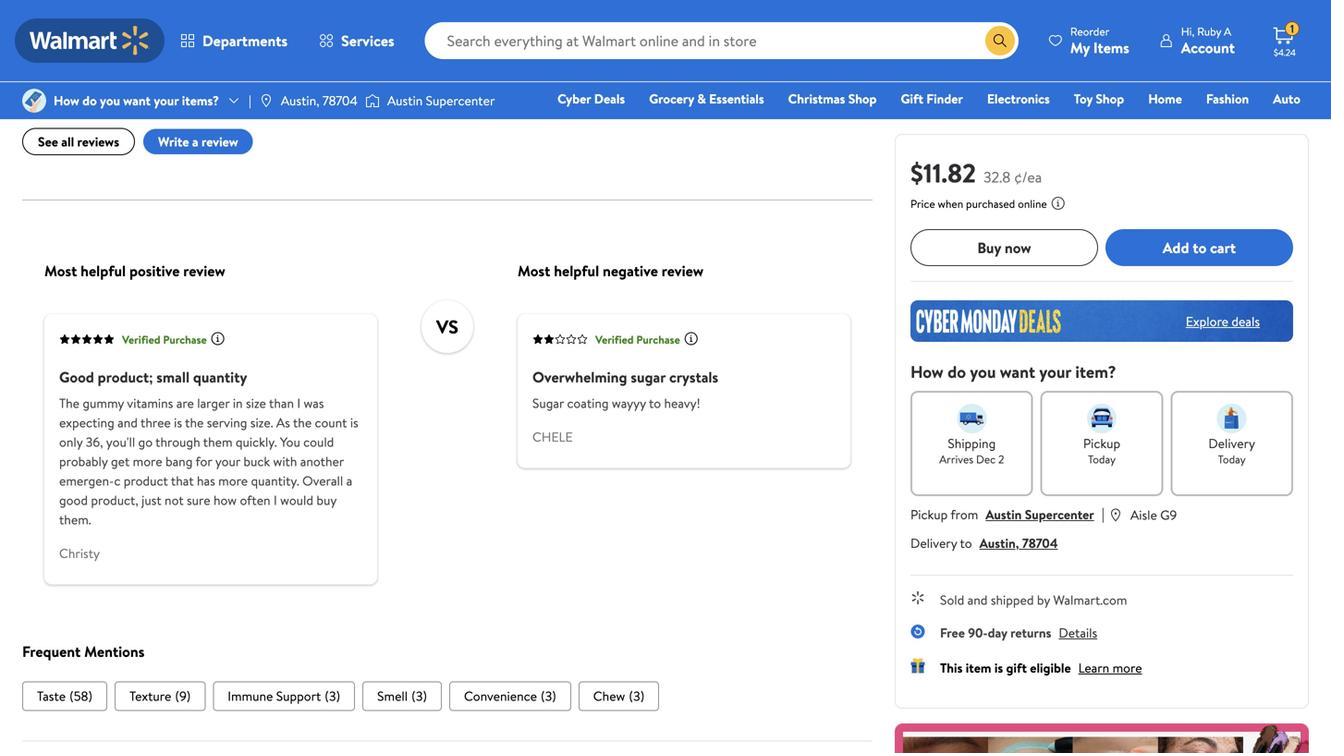 Task type: vqa. For each thing, say whether or not it's contained in the screenshot.


Task type: locate. For each thing, give the bounding box(es) containing it.
to down the from
[[960, 534, 972, 552]]

1 horizontal spatial 78704
[[1023, 534, 1058, 552]]

1 horizontal spatial 1
[[1291, 21, 1295, 37]]

0 horizontal spatial 2
[[453, 68, 460, 86]]

2 up 11
[[849, 68, 856, 86]]

Walmart Site-Wide search field
[[425, 22, 1019, 59]]

11
[[848, 88, 857, 106]]

2 horizontal spatial is
[[995, 659, 1003, 677]]

purchase left verified purchase information icon
[[637, 332, 680, 348]]

1 progress bar from the top
[[512, 35, 838, 38]]

206
[[842, 7, 864, 25]]

fashion link
[[1198, 89, 1258, 109]]

1 left star
[[453, 88, 457, 106]]

want for item?
[[1000, 361, 1036, 384]]

your for item?
[[1040, 361, 1072, 384]]

do for how do you want your item?
[[948, 361, 966, 384]]

0 horizontal spatial |
[[249, 92, 251, 110]]

0 horizontal spatial  image
[[22, 89, 46, 113]]

want for items?
[[123, 92, 151, 110]]

review for most helpful positive review
[[183, 261, 225, 282]]

0 horizontal spatial supercenter
[[426, 92, 495, 110]]

helpful left "negative"
[[554, 261, 599, 282]]

1 helpful from the left
[[81, 261, 126, 282]]

1
[[1291, 21, 1295, 37], [453, 88, 457, 106]]

0 vertical spatial you
[[100, 92, 120, 110]]

pickup today
[[1084, 435, 1121, 467]]

the right as
[[293, 414, 312, 432]]

1 horizontal spatial austin,
[[980, 534, 1019, 552]]

services
[[341, 31, 394, 51]]

1 purchase from the left
[[163, 332, 207, 348]]

1 vertical spatial progress bar
[[512, 96, 838, 100]]

christmas shop
[[788, 90, 877, 108]]

i left 'was'
[[297, 395, 301, 413]]

verified for sugar
[[596, 332, 634, 348]]

austin up austin, 78704 button
[[986, 506, 1022, 524]]

get
[[111, 453, 130, 471]]

list item
[[22, 682, 107, 712], [115, 682, 206, 712], [213, 682, 355, 712], [363, 682, 442, 712], [449, 682, 571, 712], [579, 682, 659, 712]]

1 horizontal spatial verified purchase
[[596, 332, 680, 348]]

0 horizontal spatial i
[[274, 492, 277, 510]]

1 horizontal spatial austin
[[986, 506, 1022, 524]]

3 (3) from the left
[[541, 688, 556, 706]]

0 horizontal spatial most
[[44, 261, 77, 282]]

(3) right convenience
[[541, 688, 556, 706]]

items
[[1094, 37, 1130, 58]]

progress bar for 4 stars
[[512, 35, 838, 38]]

1 horizontal spatial the
[[293, 414, 312, 432]]

1 horizontal spatial your
[[215, 453, 240, 471]]

| right items?
[[249, 92, 251, 110]]

| left the aisle on the right bottom
[[1102, 504, 1105, 524]]

austin, down pickup from austin supercenter |
[[980, 534, 1019, 552]]

1 vertical spatial austin
[[986, 506, 1022, 524]]

$11.82 32.8 ¢/ea
[[911, 155, 1042, 191]]

gift
[[901, 90, 924, 108]]

(3) right the chew
[[629, 688, 645, 706]]

learn more button
[[1079, 659, 1142, 677]]

want left item?
[[1000, 361, 1036, 384]]

3 down 206
[[849, 48, 856, 66]]

sold
[[940, 591, 965, 609]]

how do you want your items?
[[54, 92, 219, 110]]

sugar
[[631, 368, 666, 388]]

 image
[[22, 89, 46, 113], [259, 93, 274, 108]]

1 horizontal spatial pickup
[[1084, 435, 1121, 453]]

departments button
[[165, 18, 303, 63]]

mentions
[[84, 642, 145, 662]]

0 horizontal spatial a
[[192, 133, 198, 151]]

(3) right "smell"
[[412, 688, 427, 706]]

cyber
[[558, 90, 591, 108]]

0 horizontal spatial you
[[100, 92, 120, 110]]

0 horizontal spatial your
[[154, 92, 179, 110]]

to
[[1193, 237, 1207, 258], [649, 395, 661, 413], [960, 534, 972, 552]]

1 horizontal spatial supercenter
[[1025, 506, 1095, 524]]

how left (246
[[54, 92, 79, 110]]

review right 'positive'
[[183, 261, 225, 282]]

chew
[[593, 688, 625, 706]]

0 horizontal spatial verified purchase
[[122, 332, 207, 348]]

0 horizontal spatial verified
[[122, 332, 160, 348]]

1 vertical spatial you
[[970, 361, 996, 384]]

explore deals link
[[1179, 305, 1268, 338]]

stars down "4 stars"
[[463, 48, 490, 66]]

0 vertical spatial 1
[[1291, 21, 1295, 37]]

essentials
[[709, 90, 764, 108]]

do left reviews)
[[82, 92, 97, 110]]

0 horizontal spatial austin,
[[281, 92, 319, 110]]

2 verified purchase from the left
[[596, 332, 680, 348]]

(58)
[[69, 688, 92, 706]]

delivery to austin, 78704
[[911, 534, 1058, 552]]

your down 'them'
[[215, 453, 240, 471]]

a right write
[[192, 133, 198, 151]]

do up intent image for shipping on the bottom right of page
[[948, 361, 966, 384]]

this item is gift eligible learn more
[[940, 659, 1142, 677]]

your left items?
[[154, 92, 179, 110]]

list item containing chew
[[579, 682, 659, 712]]

1 horizontal spatial i
[[297, 395, 301, 413]]

c
[[114, 472, 121, 491]]

for
[[196, 453, 212, 471]]

0 vertical spatial a
[[192, 133, 198, 151]]

1 vertical spatial 1
[[453, 88, 457, 106]]

your inside good product; small quantity the gummy vitamins are larger in size than i was expecting and three is the serving size. as the count is only 36, you'll go through them quickly. you could probably get more bang for your buck with another emergen-c product that has more quantity. overall a good product, just not sure how often i would buy them.
[[215, 453, 240, 471]]

intent image for pickup image
[[1087, 404, 1117, 434]]

0 horizontal spatial want
[[123, 92, 151, 110]]

hi, ruby a account
[[1181, 24, 1235, 58]]

(3) right support
[[325, 688, 340, 706]]

returns
[[1011, 624, 1052, 642]]

and up you'll
[[118, 414, 138, 432]]

0 horizontal spatial purchase
[[163, 332, 207, 348]]

|
[[249, 92, 251, 110], [1102, 504, 1105, 524]]

a right overall
[[346, 472, 353, 491]]

0 horizontal spatial shop
[[849, 90, 877, 108]]

1 horizontal spatial want
[[1000, 361, 1036, 384]]

 image
[[365, 92, 380, 110]]

today for delivery
[[1218, 452, 1246, 467]]

walmart+
[[1246, 116, 1301, 134]]

2 list item from the left
[[115, 682, 206, 712]]

delivery for today
[[1209, 435, 1256, 453]]

0 horizontal spatial helpful
[[81, 261, 126, 282]]

4 list item from the left
[[363, 682, 442, 712]]

6 list item from the left
[[579, 682, 659, 712]]

out
[[117, 40, 149, 71]]

by
[[1037, 591, 1051, 609]]

supercenter down 2 stars in the left of the page
[[426, 92, 495, 110]]

delivery down intent image for delivery
[[1209, 435, 1256, 453]]

more up 'product'
[[133, 453, 162, 471]]

4 (3) from the left
[[629, 688, 645, 706]]

i down quantity. at the bottom of page
[[274, 492, 277, 510]]

1 most from the left
[[44, 261, 77, 282]]

1 list item from the left
[[22, 682, 107, 712]]

1 for 1 star
[[453, 88, 457, 106]]

1 vertical spatial to
[[649, 395, 661, 413]]

services button
[[303, 18, 410, 63]]

you
[[280, 434, 300, 452]]

to right 'wayyy'
[[649, 395, 661, 413]]

78704 down austin supercenter button
[[1023, 534, 1058, 552]]

verified up product;
[[122, 332, 160, 348]]

1 for 1
[[1291, 21, 1295, 37]]

your left item?
[[1040, 361, 1072, 384]]

debit
[[1190, 116, 1222, 134]]

0 vertical spatial i
[[297, 395, 301, 413]]

price when purchased online
[[911, 196, 1047, 212]]

gift finder
[[901, 90, 963, 108]]

pickup left the from
[[911, 506, 948, 524]]

only
[[59, 434, 83, 452]]

austin left 1 star
[[387, 92, 423, 110]]

0 vertical spatial how
[[54, 92, 79, 110]]

you'll
[[106, 434, 135, 452]]

0 horizontal spatial the
[[185, 414, 204, 432]]

sold and shipped by walmart.com
[[940, 591, 1128, 609]]

78704 down services dropdown button
[[323, 92, 358, 110]]

delivery for to
[[911, 534, 957, 552]]

out of
[[117, 40, 175, 71]]

auto registry
[[1088, 90, 1301, 134]]

2 helpful from the left
[[554, 261, 599, 282]]

2 vertical spatial to
[[960, 534, 972, 552]]

stars for 4 stars
[[464, 27, 491, 45]]

2 horizontal spatial more
[[1113, 659, 1142, 677]]

 image up see
[[22, 89, 46, 113]]

how up shipping arrives dec 2
[[911, 361, 944, 384]]

pickup from austin supercenter |
[[911, 504, 1105, 524]]

registry
[[1088, 116, 1135, 134]]

the down are
[[185, 414, 204, 432]]

0 vertical spatial austin
[[387, 92, 423, 110]]

list item containing texture
[[115, 682, 206, 712]]

1 horizontal spatial today
[[1218, 452, 1246, 467]]

product
[[124, 472, 168, 491]]

1 vertical spatial delivery
[[911, 534, 957, 552]]

3 list item from the left
[[213, 682, 355, 712]]

0 horizontal spatial how
[[54, 92, 79, 110]]

1 vertical spatial a
[[346, 472, 353, 491]]

2 progress bar from the top
[[512, 96, 838, 100]]

1 vertical spatial |
[[1102, 504, 1105, 524]]

stars for 5 stars
[[463, 7, 490, 25]]

your
[[154, 92, 179, 110], [1040, 361, 1072, 384], [215, 453, 240, 471]]

3 down 4
[[453, 48, 460, 66]]

more
[[133, 453, 162, 471], [218, 472, 248, 491], [1113, 659, 1142, 677]]

2 verified from the left
[[596, 332, 634, 348]]

verified purchase for sugar
[[596, 332, 680, 348]]

overwhelming
[[533, 368, 627, 388]]

1 today from the left
[[1088, 452, 1116, 467]]

1 vertical spatial and
[[968, 591, 988, 609]]

in
[[233, 395, 243, 413]]

1 vertical spatial austin,
[[980, 534, 1019, 552]]

stars down 3 stars
[[463, 68, 490, 86]]

0 vertical spatial your
[[154, 92, 179, 110]]

1 horizontal spatial verified
[[596, 332, 634, 348]]

your for items?
[[154, 92, 179, 110]]

today down intent image for delivery
[[1218, 452, 1246, 467]]

and right sold
[[968, 591, 988, 609]]

progress bar
[[512, 35, 838, 38], [512, 96, 838, 100]]

deals
[[594, 90, 625, 108]]

shop up registry link
[[1096, 90, 1125, 108]]

delivery today
[[1209, 435, 1256, 467]]

stars for 3 stars
[[463, 48, 490, 66]]

legal information image
[[1051, 196, 1066, 211]]

delivery
[[1209, 435, 1256, 453], [911, 534, 957, 552]]

to inside button
[[1193, 237, 1207, 258]]

progress bar inside the 4 stars button
[[512, 35, 838, 38]]

verified
[[122, 332, 160, 348], [596, 332, 634, 348]]

want right (246
[[123, 92, 151, 110]]

0 vertical spatial pickup
[[1084, 435, 1121, 453]]

austin supercenter
[[387, 92, 495, 110]]

more right learn
[[1113, 659, 1142, 677]]

verified up sugar
[[596, 332, 634, 348]]

2 3 from the left
[[849, 48, 856, 66]]

1 vertical spatial your
[[1040, 361, 1072, 384]]

today inside delivery today
[[1218, 452, 1246, 467]]

(3) for chew (3)
[[629, 688, 645, 706]]

0 horizontal spatial to
[[649, 395, 661, 413]]

5 list item from the left
[[449, 682, 571, 712]]

supercenter up austin, 78704 button
[[1025, 506, 1095, 524]]

2 shop from the left
[[1096, 90, 1125, 108]]

1 horizontal spatial 3
[[849, 48, 856, 66]]

1 verified purchase from the left
[[122, 332, 207, 348]]

0 vertical spatial supercenter
[[426, 92, 495, 110]]

walmart image
[[30, 26, 150, 55]]

pickup for pickup from austin supercenter |
[[911, 506, 948, 524]]

1 vertical spatial supercenter
[[1025, 506, 1095, 524]]

stars
[[463, 7, 490, 25], [464, 27, 491, 45], [463, 48, 490, 66], [463, 68, 490, 86]]

0 vertical spatial progress bar
[[512, 35, 838, 38]]

austin, down departments
[[281, 92, 319, 110]]

1 horizontal spatial do
[[948, 361, 966, 384]]

is left gift at the right bottom of page
[[995, 659, 1003, 677]]

0 vertical spatial want
[[123, 92, 151, 110]]

1 horizontal spatial to
[[960, 534, 972, 552]]

1 horizontal spatial shop
[[1096, 90, 1125, 108]]

2 today from the left
[[1218, 452, 1246, 467]]

verified purchase up sugar
[[596, 332, 680, 348]]

1 horizontal spatial and
[[968, 591, 988, 609]]

explore deals
[[1186, 312, 1260, 330]]

1 vertical spatial pickup
[[911, 506, 948, 524]]

1 horizontal spatial a
[[346, 472, 353, 491]]

more up how
[[218, 472, 248, 491]]

2 inside shipping arrives dec 2
[[999, 452, 1005, 467]]

1 horizontal spatial  image
[[259, 93, 274, 108]]

1 the from the left
[[185, 414, 204, 432]]

1 vertical spatial want
[[1000, 361, 1036, 384]]

 image left austin, 78704
[[259, 93, 274, 108]]

stars right 5
[[463, 7, 490, 25]]

price
[[911, 196, 935, 212]]

write a review
[[158, 133, 238, 151]]

3
[[453, 48, 460, 66], [849, 48, 856, 66]]

1 horizontal spatial delivery
[[1209, 435, 1256, 453]]

0 horizontal spatial pickup
[[911, 506, 948, 524]]

2 horizontal spatial your
[[1040, 361, 1072, 384]]

2 horizontal spatial to
[[1193, 237, 1207, 258]]

pickup inside pickup from austin supercenter |
[[911, 506, 948, 524]]

purchase for small
[[163, 332, 207, 348]]

walmart.com
[[1054, 591, 1128, 609]]

online
[[1018, 196, 1047, 212]]

0 horizontal spatial delivery
[[911, 534, 957, 552]]

helpful
[[81, 261, 126, 282], [554, 261, 599, 282]]

0 vertical spatial 78704
[[323, 92, 358, 110]]

list
[[22, 682, 873, 712]]

1 shop from the left
[[849, 90, 877, 108]]

1 vertical spatial i
[[274, 492, 277, 510]]

arrives
[[940, 452, 974, 467]]

0 horizontal spatial more
[[133, 453, 162, 471]]

review right "negative"
[[662, 261, 704, 282]]

0 horizontal spatial 1
[[453, 88, 457, 106]]

delivery down the from
[[911, 534, 957, 552]]

1 verified from the left
[[122, 332, 160, 348]]

78704
[[323, 92, 358, 110], [1023, 534, 1058, 552]]

1 up $4.24
[[1291, 21, 1295, 37]]

2 horizontal spatial 2
[[999, 452, 1005, 467]]

verified purchase information image
[[211, 332, 225, 347]]

today down intent image for pickup
[[1088, 452, 1116, 467]]

2 purchase from the left
[[637, 332, 680, 348]]

shipping arrives dec 2
[[940, 435, 1005, 467]]

is up through
[[174, 414, 182, 432]]

shop right christmas
[[849, 90, 877, 108]]

0 horizontal spatial and
[[118, 414, 138, 432]]

1 horizontal spatial how
[[911, 361, 944, 384]]

pickup down intent image for pickup
[[1084, 435, 1121, 453]]

0 vertical spatial do
[[82, 92, 97, 110]]

3 for 3
[[849, 48, 856, 66]]

to left the cart
[[1193, 237, 1207, 258]]

1 horizontal spatial purchase
[[637, 332, 680, 348]]

and
[[118, 414, 138, 432], [968, 591, 988, 609]]

0 vertical spatial and
[[118, 414, 138, 432]]

1 horizontal spatial most
[[518, 261, 551, 282]]

you
[[100, 92, 120, 110], [970, 361, 996, 384]]

1 horizontal spatial |
[[1102, 504, 1105, 524]]

how for how do you want your items?
[[54, 92, 79, 110]]

purchased
[[966, 196, 1016, 212]]

2 (3) from the left
[[412, 688, 427, 706]]

2 right dec
[[999, 452, 1005, 467]]

0 vertical spatial delivery
[[1209, 435, 1256, 453]]

2 up 1 star
[[453, 68, 460, 86]]

verified purchase up small
[[122, 332, 207, 348]]

3 for 3 stars
[[453, 48, 460, 66]]

1 vertical spatial more
[[218, 472, 248, 491]]

grocery
[[649, 90, 694, 108]]

is right count
[[350, 414, 359, 432]]

most
[[44, 261, 77, 282], [518, 261, 551, 282]]

2 most from the left
[[518, 261, 551, 282]]

today inside pickup today
[[1088, 452, 1116, 467]]

1 3 from the left
[[453, 48, 460, 66]]

to for delivery
[[960, 534, 972, 552]]

want
[[123, 92, 151, 110], [1000, 361, 1036, 384]]

0 horizontal spatial today
[[1088, 452, 1116, 467]]

helpful left 'positive'
[[81, 261, 126, 282]]

purchase left verified purchase information image
[[163, 332, 207, 348]]

1 horizontal spatial 2
[[849, 68, 856, 86]]

0 vertical spatial to
[[1193, 237, 1207, 258]]

stars right 4
[[464, 27, 491, 45]]

1 vertical spatial do
[[948, 361, 966, 384]]

add to cart
[[1163, 237, 1236, 258]]

1 vertical spatial how
[[911, 361, 944, 384]]

sugar
[[533, 395, 564, 413]]



Task type: describe. For each thing, give the bounding box(es) containing it.
(246
[[81, 93, 104, 109]]

36,
[[86, 434, 103, 452]]

how
[[214, 492, 237, 510]]

2 for 2
[[849, 68, 856, 86]]

write a review link
[[142, 128, 254, 156]]

32.8
[[984, 167, 1011, 187]]

aisle g9
[[1131, 506, 1177, 524]]

quantity
[[193, 368, 247, 388]]

that
[[171, 472, 194, 491]]

0 horizontal spatial 78704
[[323, 92, 358, 110]]

see
[[38, 133, 58, 151]]

2 the from the left
[[293, 414, 312, 432]]

0 vertical spatial more
[[133, 453, 162, 471]]

aisle
[[1131, 506, 1158, 524]]

reorder
[[1071, 24, 1110, 39]]

has
[[197, 472, 215, 491]]

0 vertical spatial austin,
[[281, 92, 319, 110]]

a inside good product; small quantity the gummy vitamins are larger in size than i was expecting and three is the serving size. as the count is only 36, you'll go through them quickly. you could probably get more bang for your buck with another emergen-c product that has more quantity. overall a good product, just not sure how often i would buy them.
[[346, 472, 353, 491]]

items?
[[182, 92, 219, 110]]

gifting made easy image
[[911, 659, 926, 674]]

electronics
[[987, 90, 1050, 108]]

another
[[300, 453, 344, 471]]

day
[[988, 624, 1008, 642]]

list containing taste
[[22, 682, 873, 712]]

quantity.
[[251, 472, 299, 491]]

&
[[698, 90, 706, 108]]

finder
[[927, 90, 963, 108]]

2 for 2 stars
[[453, 68, 460, 86]]

texture
[[129, 688, 171, 706]]

list item containing smell
[[363, 682, 442, 712]]

than
[[269, 395, 294, 413]]

most helpful positive review
[[44, 261, 225, 282]]

progress bar for 1 star
[[512, 96, 838, 100]]

reviews
[[77, 133, 119, 151]]

how for how do you want your item?
[[911, 361, 944, 384]]

from
[[951, 506, 979, 524]]

buy now
[[978, 237, 1032, 258]]

cyber monday deals image
[[911, 301, 1294, 342]]

3 stars
[[453, 48, 490, 66]]

immune
[[228, 688, 273, 706]]

(246 reviews) link
[[22, 89, 146, 110]]

list item containing immune support
[[213, 682, 355, 712]]

you for how do you want your items?
[[100, 92, 120, 110]]

1 horizontal spatial is
[[350, 414, 359, 432]]

cyber deals
[[558, 90, 625, 108]]

convenience (3)
[[464, 688, 556, 706]]

hi,
[[1181, 24, 1195, 39]]

and inside good product; small quantity the gummy vitamins are larger in size than i was expecting and three is the serving size. as the count is only 36, you'll go through them quickly. you could probably get more bang for your buck with another emergen-c product that has more quantity. overall a good product, just not sure how often i would buy them.
[[118, 414, 138, 432]]

all
[[61, 133, 74, 151]]

pickup for pickup today
[[1084, 435, 1121, 453]]

review down items?
[[202, 133, 238, 151]]

do for how do you want your items?
[[82, 92, 97, 110]]

0 vertical spatial |
[[249, 92, 251, 110]]

immune support (3)
[[228, 688, 340, 706]]

intent image for delivery image
[[1217, 404, 1247, 434]]

shop for christmas shop
[[849, 90, 877, 108]]

0 horizontal spatial is
[[174, 414, 182, 432]]

good product; small quantity the gummy vitamins are larger in size than i was expecting and three is the serving size. as the count is only 36, you'll go through them quickly. you could probably get more bang for your buck with another emergen-c product that has more quantity. overall a good product, just not sure how often i would buy them.
[[59, 368, 359, 529]]

 image for austin, 78704
[[259, 93, 274, 108]]

size
[[246, 395, 266, 413]]

verified purchase information image
[[684, 332, 699, 347]]

verified purchase for product;
[[122, 332, 207, 348]]

helpful for positive
[[81, 261, 126, 282]]

star
[[460, 88, 482, 106]]

one debit
[[1159, 116, 1222, 134]]

today for pickup
[[1088, 452, 1116, 467]]

small
[[157, 368, 190, 388]]

search icon image
[[993, 33, 1008, 48]]

vs
[[436, 314, 459, 340]]

(3) for convenience (3)
[[541, 688, 556, 706]]

most for most helpful negative review
[[518, 261, 551, 282]]

austin inside pickup from austin supercenter |
[[986, 506, 1022, 524]]

2 vertical spatial more
[[1113, 659, 1142, 677]]

list item containing taste
[[22, 682, 107, 712]]

item?
[[1076, 361, 1117, 384]]

buck
[[244, 453, 270, 471]]

positive
[[129, 261, 180, 282]]

details button
[[1059, 624, 1098, 642]]

fashion
[[1207, 90, 1250, 108]]

heavy!
[[664, 395, 701, 413]]

frequent mentions
[[22, 642, 145, 662]]

just
[[142, 492, 162, 510]]

gummy
[[83, 395, 124, 413]]

add to cart button
[[1106, 229, 1294, 266]]

 image for how do you want your items?
[[22, 89, 46, 113]]

would
[[280, 492, 314, 510]]

wayyy
[[612, 395, 646, 413]]

expecting
[[59, 414, 114, 432]]

auto
[[1274, 90, 1301, 108]]

overall
[[303, 472, 343, 491]]

review for most helpful negative review
[[662, 261, 704, 282]]

toy shop link
[[1066, 89, 1133, 109]]

Search search field
[[425, 22, 1019, 59]]

5
[[453, 7, 460, 25]]

reorder my items
[[1071, 24, 1130, 58]]

supercenter inside pickup from austin supercenter |
[[1025, 506, 1095, 524]]

90-
[[968, 624, 988, 642]]

go
[[138, 434, 153, 452]]

intent image for shipping image
[[957, 404, 987, 434]]

ruby
[[1198, 24, 1222, 39]]

deals
[[1232, 312, 1260, 330]]

them.
[[59, 511, 91, 529]]

often
[[240, 492, 271, 510]]

negative
[[603, 261, 658, 282]]

how do you want your item?
[[911, 361, 1117, 384]]

smell
[[377, 688, 408, 706]]

1 (3) from the left
[[325, 688, 340, 706]]

(3) for smell (3)
[[412, 688, 427, 706]]

good
[[59, 368, 94, 388]]

toy shop
[[1074, 90, 1125, 108]]

see all reviews
[[38, 133, 119, 151]]

most for most helpful positive review
[[44, 261, 77, 282]]

stars for 2 stars
[[463, 68, 490, 86]]

austin, 78704 button
[[980, 534, 1058, 552]]

serving
[[207, 414, 247, 432]]

(9)
[[175, 688, 191, 706]]

0 horizontal spatial austin
[[387, 92, 423, 110]]

dec
[[976, 452, 996, 467]]

bang
[[165, 453, 193, 471]]

purchase for crystals
[[637, 332, 680, 348]]

frequent
[[22, 642, 81, 662]]

1 vertical spatial 78704
[[1023, 534, 1058, 552]]

one debit link
[[1151, 115, 1230, 135]]

to for add
[[1193, 237, 1207, 258]]

now
[[1005, 237, 1032, 258]]

account
[[1181, 37, 1235, 58]]

texture (9)
[[129, 688, 191, 706]]

verified for product;
[[122, 332, 160, 348]]

free
[[940, 624, 965, 642]]

austin, 78704
[[281, 92, 358, 110]]

you for how do you want your item?
[[970, 361, 996, 384]]

1 horizontal spatial more
[[218, 472, 248, 491]]

are
[[176, 395, 194, 413]]

home link
[[1140, 89, 1191, 109]]

to inside overwhelming sugar crystals sugar coating wayyy to heavy!
[[649, 395, 661, 413]]

helpful for negative
[[554, 261, 599, 282]]

list item containing convenience
[[449, 682, 571, 712]]

buy
[[317, 492, 337, 510]]

shop for toy shop
[[1096, 90, 1125, 108]]

probably
[[59, 453, 108, 471]]

with
[[273, 453, 297, 471]]

see all reviews link
[[22, 128, 135, 156]]



